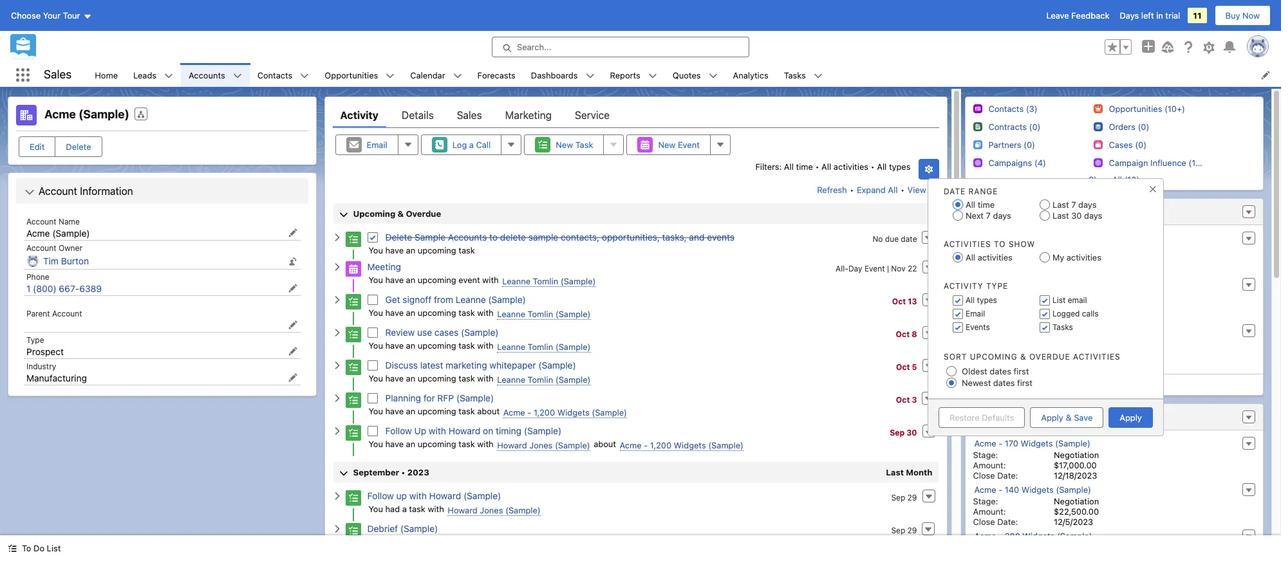 Task type: locate. For each thing, give the bounding box(es) containing it.
acme inside the acme - 140 widgets (sample) link
[[975, 485, 997, 495]]

sep 29
[[892, 493, 918, 503], [892, 526, 918, 536]]

you have an upcoming task with leanne tomlin (sample) down discuss latest marketing whitepaper (sample) link
[[369, 374, 591, 385]]

2 you have an upcoming task with leanne tomlin (sample) from the top
[[369, 341, 591, 352]]

7 you from the top
[[369, 439, 383, 450]]

with inside you have an upcoming task with howard jones (sample) about acme - 1,200 widgets (sample)
[[477, 439, 494, 450]]

whitepaper
[[490, 360, 536, 371]]

first for newest dates first
[[1018, 378, 1033, 388]]

0 horizontal spatial time
[[796, 162, 813, 172]]

show
[[1089, 175, 1111, 185], [1009, 240, 1036, 249]]

1 vertical spatial contacts image
[[974, 204, 989, 220]]

contacts image down range
[[974, 204, 989, 220]]

last down last 7 days
[[1053, 211, 1070, 221]]

& inside dropdown button
[[398, 209, 404, 219]]

new for new event
[[659, 140, 676, 150]]

1 you have an upcoming task with leanne tomlin (sample) from the top
[[369, 308, 591, 319]]

choose your tour button
[[10, 5, 92, 26]]

howard jones (sample) link
[[975, 233, 1068, 244], [497, 441, 590, 452], [448, 506, 541, 517]]

3 email: from the top
[[974, 348, 997, 358]]

1 info@salesforce.com from the top
[[1054, 255, 1136, 265]]

0 vertical spatial email:
[[974, 255, 997, 265]]

task image left 'debrief'
[[346, 524, 361, 539]]

task image for sep 30
[[346, 426, 361, 441]]

accounts right leads list item
[[189, 70, 225, 80]]

0 vertical spatial show
[[1089, 175, 1111, 185]]

7 an from the top
[[406, 439, 416, 450]]

stage: inside acme - 170 widgets (sample) element
[[974, 450, 999, 461]]

to left delete
[[490, 232, 498, 243]]

an for all-day event | nov 22
[[406, 275, 416, 285]]

you inside you have an upcoming task about acme - 1,200 widgets (sample)
[[369, 406, 383, 417]]

2 task image from the top
[[346, 327, 361, 343]]

delete inside button
[[66, 142, 91, 152]]

1 left activities
[[1054, 358, 1058, 368]]

leanne down delete
[[503, 276, 531, 287]]

planning
[[386, 393, 421, 404]]

last 30 days
[[1053, 211, 1103, 221]]

1 contacts image from the top
[[974, 104, 983, 113]]

1 vertical spatial 1,200
[[650, 441, 672, 451]]

your
[[43, 10, 61, 21]]

1 title: from the top
[[974, 245, 993, 255]]

3 you from the top
[[369, 308, 383, 318]]

jones down you have an upcoming task about acme - 1,200 widgets (sample) on the bottom left of the page
[[530, 441, 553, 451]]

howard jones (sample) link for you had a task with howard jones (sample)
[[448, 506, 541, 517]]

1 negotiation amount: from the top
[[974, 450, 1100, 471]]

6389 down burton at top left
[[79, 283, 102, 294]]

account for account information
[[39, 186, 77, 197]]

contacts
[[257, 70, 293, 80], [997, 206, 1037, 217]]

30 for sep
[[907, 428, 918, 438]]

2 date: from the top
[[998, 517, 1019, 528]]

negotiation up the 12/5/2023
[[1054, 497, 1100, 507]]

1 an from the top
[[406, 245, 416, 256]]

details
[[402, 109, 434, 121]]

negotiation amount: for $17,000.00
[[974, 450, 1100, 471]]

account up tim
[[26, 243, 56, 253]]

2 close from the top
[[974, 517, 996, 528]]

(800) for bottommost 1 (800) 667-6389 link
[[1061, 358, 1083, 368]]

days up last 30 days
[[1079, 199, 1097, 210]]

contacts up howard jones (sample)
[[997, 206, 1037, 217]]

search... button
[[492, 37, 750, 57]]

7 have from the top
[[386, 439, 404, 450]]

signoff
[[403, 294, 432, 305]]

1 vertical spatial list
[[47, 544, 61, 554]]

0 vertical spatial close
[[974, 471, 996, 481]]

upcoming for oct 5
[[418, 374, 456, 384]]

0 vertical spatial type
[[987, 281, 1009, 291]]

tomlin inside the leanne tomlin (sample) link
[[1005, 326, 1031, 336]]

0 vertical spatial negotiation amount:
[[974, 450, 1100, 471]]

upcoming inside you have an upcoming task about acme - 1,200 widgets (sample)
[[418, 406, 456, 417]]

task image
[[346, 294, 361, 310], [346, 327, 361, 343], [346, 393, 361, 408], [346, 524, 361, 539]]

& down leanne tomlin (sample)
[[1021, 352, 1027, 362]]

1 (800) 667-6389 link up "parent account"
[[26, 283, 102, 294]]

debrief (sample) link
[[367, 524, 438, 535]]

all right view
[[929, 185, 939, 195]]

667- right overdue
[[1085, 358, 1104, 368]]

apply inside "apply & save" button
[[1042, 413, 1064, 423]]

reports list item
[[603, 63, 665, 87]]

0 vertical spatial &
[[398, 209, 404, 219]]

1 vertical spatial opportunities
[[997, 412, 1058, 423]]

and
[[689, 232, 705, 243], [1094, 291, 1108, 301]]

(sample) inside the howard jones (sample) element
[[1033, 233, 1068, 243]]

email up events
[[966, 309, 986, 319]]

phone: inside leanne tomlin (sample) element
[[974, 358, 1001, 368]]

a right log
[[469, 140, 474, 150]]

acme - 140 widgets (sample) element
[[966, 482, 1264, 529]]

list right do
[[47, 544, 61, 554]]

amount: for $22,500.00 close date:
[[974, 507, 1006, 517]]

1 horizontal spatial a
[[469, 140, 474, 150]]

restore
[[950, 413, 980, 423]]

restore defaults button
[[939, 408, 1026, 428]]

info@salesforce.com phone: inside jennifer stamos (sample) element
[[974, 301, 1136, 322]]

get
[[386, 294, 400, 305]]

3 info@salesforce.com from the top
[[1054, 348, 1136, 358]]

apply for apply
[[1120, 413, 1143, 423]]

title: down activity type
[[974, 291, 993, 301]]

1 vertical spatial sep 29
[[892, 526, 918, 536]]

have for oct 5
[[386, 374, 404, 384]]

have for oct 13
[[386, 308, 404, 318]]

leanne up whitepaper
[[497, 342, 526, 352]]

1 task image from the top
[[346, 294, 361, 310]]

• left 2023
[[401, 468, 405, 478]]

1 vertical spatial &
[[1021, 352, 1027, 362]]

leanne for oct 5
[[497, 375, 526, 385]]

list up logged
[[1053, 295, 1066, 305]]

show down campaign influence 'image'
[[1089, 175, 1111, 185]]

last for last 30 days
[[1053, 211, 1070, 221]]

2 title: from the top
[[974, 291, 993, 301]]

0 horizontal spatial sales
[[44, 68, 72, 81]]

dates up newest dates first at the right of the page
[[990, 367, 1012, 377]]

1 (800) 667-6389 link down calls on the right of page
[[1054, 358, 1125, 368]]

negotiation up 12/18/2023
[[1054, 450, 1100, 461]]

apply
[[1042, 413, 1064, 423], [1120, 413, 1143, 423]]

(sample) inside you had a task with howard jones (sample)
[[506, 506, 541, 516]]

2 vertical spatial 6389
[[1104, 358, 1125, 368]]

howard jones (sample) link up "buyer email:"
[[975, 233, 1068, 244]]

1 vertical spatial howard jones (sample) link
[[497, 441, 590, 452]]

manufacturing
[[26, 373, 87, 384]]

view all link
[[907, 180, 939, 200]]

1 have from the top
[[386, 245, 404, 256]]

phone: inside jennifer stamos (sample) element
[[974, 312, 1001, 322]]

opportunities for opportunities
[[325, 70, 378, 80]]

&
[[398, 209, 404, 219], [1021, 352, 1027, 362], [1066, 413, 1072, 423]]

2 phone: from the top
[[974, 358, 1001, 368]]

days down all time
[[994, 211, 1012, 221]]

13
[[908, 297, 918, 307]]

1 negotiation from the top
[[1054, 450, 1100, 461]]

about inside you have an upcoming task with howard jones (sample) about acme - 1,200 widgets (sample)
[[594, 439, 616, 450]]

0 horizontal spatial about
[[477, 406, 500, 417]]

0 horizontal spatial tasks
[[784, 70, 806, 80]]

(sample) inside leanne tomlin (sample) element
[[1033, 326, 1068, 336]]

0 vertical spatial negotiation
[[1054, 450, 1100, 461]]

parent account
[[26, 309, 82, 319]]

logged calls
[[1053, 309, 1099, 319]]

account right parent on the bottom left of page
[[52, 309, 82, 319]]

1 horizontal spatial types
[[977, 295, 998, 305]]

jennifer stamos (sample) link
[[975, 280, 1076, 290]]

negotiation inside acme - 170 widgets (sample) element
[[1054, 450, 1100, 461]]

(sample) inside the acme - 140 widgets (sample) link
[[1057, 485, 1092, 495]]

• left view
[[901, 185, 905, 195]]

you have an upcoming task with leanne tomlin (sample)
[[369, 308, 591, 319], [369, 341, 591, 352], [369, 374, 591, 385]]

text default image inside account information dropdown button
[[24, 188, 35, 198]]

1 vertical spatial title:
[[974, 291, 993, 301]]

(800) down phone
[[33, 283, 56, 294]]

forecasts
[[478, 70, 516, 80]]

log a call button
[[421, 135, 502, 155]]

september  •  2023
[[353, 468, 429, 478]]

days for last 30 days
[[1085, 211, 1103, 221]]

close inside $17,000.00 close date:
[[974, 471, 996, 481]]

group
[[1105, 39, 1132, 55]]

6389 for bottommost 1 (800) 667-6389 link
[[1104, 358, 1125, 368]]

jones inside you have an upcoming task with howard jones (sample) about acme - 1,200 widgets (sample)
[[530, 441, 553, 451]]

1 horizontal spatial about
[[594, 439, 616, 450]]

account owner
[[26, 243, 82, 253]]

task up event
[[459, 245, 475, 256]]

2 task image from the top
[[346, 360, 361, 376]]

events
[[707, 232, 735, 243]]

4 task image from the top
[[346, 491, 361, 506]]

quotes
[[673, 70, 701, 80]]

leanne for all-day event | nov 22
[[503, 276, 531, 287]]

you have an upcoming task with leanne tomlin (sample) down get signoff from leanne (sample) link
[[369, 308, 591, 319]]

activities down activities to show
[[978, 252, 1013, 263]]

email: down activities to show
[[974, 255, 997, 265]]

1 upcoming from the top
[[418, 245, 456, 256]]

5 upcoming from the top
[[418, 374, 456, 384]]

email: up events
[[974, 301, 997, 312]]

1 vertical spatial tasks
[[1053, 323, 1074, 332]]

1 vertical spatial and
[[1094, 291, 1108, 301]]

2 info@salesforce.com from the top
[[1054, 301, 1136, 312]]

event image
[[346, 262, 361, 277]]

oct left 8
[[896, 330, 910, 339]]

due
[[885, 234, 899, 244]]

activities right "my"
[[1067, 252, 1102, 263]]

you have an upcoming task with leanne tomlin (sample) up discuss latest marketing whitepaper (sample)
[[369, 341, 591, 352]]

4 an from the top
[[406, 341, 416, 351]]

0 horizontal spatial activity
[[340, 109, 379, 121]]

have inside you have an upcoming task about acme - 1,200 widgets (sample)
[[386, 406, 404, 417]]

search...
[[517, 42, 552, 52]]

stage:
[[974, 450, 999, 461], [974, 497, 999, 507]]

4 have from the top
[[386, 341, 404, 351]]

2 apply from the left
[[1120, 413, 1143, 423]]

0 vertical spatial tasks
[[784, 70, 806, 80]]

time up next 7 days
[[978, 199, 995, 210]]

apply button
[[1109, 408, 1154, 428]]

new inside button
[[556, 140, 573, 150]]

4 upcoming from the top
[[418, 341, 456, 351]]

3 an from the top
[[406, 308, 416, 318]]

have for oct 8
[[386, 341, 404, 351]]

delete for delete
[[66, 142, 91, 152]]

3 task image from the top
[[346, 426, 361, 441]]

activities for all activities
[[978, 252, 1013, 263]]

amount: down 140 at the right of the page
[[974, 507, 1006, 517]]

2 negotiation amount: from the top
[[974, 497, 1100, 517]]

opportunities image
[[974, 410, 989, 425]]

2 amount: from the top
[[974, 507, 1006, 517]]

5 an from the top
[[406, 374, 416, 384]]

task image down september on the left bottom of page
[[346, 491, 361, 506]]

2 sep 29 from the top
[[892, 526, 918, 536]]

2 upcoming from the top
[[418, 275, 456, 285]]

1 close from the top
[[974, 471, 996, 481]]

info@salesforce.com inside jennifer stamos (sample) element
[[1054, 301, 1136, 312]]

leanne for oct 13
[[497, 309, 526, 319]]

0 vertical spatial phone:
[[974, 312, 1001, 322]]

analytics link
[[726, 63, 777, 87]]

7 upcoming from the top
[[418, 439, 456, 450]]

upcoming inside you have an upcoming event with leanne tomlin (sample)
[[418, 275, 456, 285]]

tab list
[[333, 102, 939, 128]]

accounts list item
[[181, 63, 250, 87]]

amount: inside acme - 140 widgets (sample) element
[[974, 507, 1006, 517]]

stage: down the acme - 140 widgets (sample) link
[[974, 497, 999, 507]]

text default image inside reports list item
[[649, 71, 658, 80]]

1 horizontal spatial sales
[[457, 109, 482, 121]]

667- for middle 1 (800) 667-6389 link
[[1085, 312, 1104, 322]]

1 horizontal spatial opportunities
[[997, 412, 1058, 423]]

oct for planning for rfp (sample)
[[897, 395, 910, 405]]

30 down 3
[[907, 428, 918, 438]]

delete down upcoming & overdue
[[386, 232, 412, 243]]

2 horizontal spatial activities
[[1067, 252, 1102, 263]]

task image
[[346, 232, 361, 247], [346, 360, 361, 376], [346, 426, 361, 441], [346, 491, 361, 506]]

1 horizontal spatial activity
[[944, 281, 984, 291]]

an inside you have an upcoming event with leanne tomlin (sample)
[[406, 275, 416, 285]]

• up refresh button
[[816, 162, 820, 172]]

an down sample
[[406, 245, 416, 256]]

2 you from the top
[[369, 275, 383, 285]]

0 horizontal spatial email
[[367, 140, 388, 150]]

2 vertical spatial sep
[[892, 526, 906, 536]]

new for new task
[[556, 140, 573, 150]]

6 have from the top
[[386, 406, 404, 417]]

contacts,
[[561, 232, 600, 243]]

acme inside you have an upcoming task about acme - 1,200 widgets (sample)
[[503, 408, 525, 418]]

upcoming down planning for rfp (sample)
[[418, 406, 456, 417]]

leanne tomlin (sample) link for get signoff from leanne (sample)
[[497, 309, 591, 320]]

orders (0) link
[[1109, 122, 1150, 133]]

3 you have an upcoming task with leanne tomlin (sample) from the top
[[369, 374, 591, 385]]

tasks list item
[[777, 63, 831, 87]]

upcoming down latest
[[418, 374, 456, 384]]

contacts link
[[250, 63, 300, 87]]

2 info@salesforce.com link from the top
[[1054, 301, 1136, 312]]

5 have from the top
[[386, 374, 404, 384]]

widgets for acme - 170 widgets (sample)
[[1021, 439, 1053, 449]]

1 vertical spatial event
[[865, 264, 885, 274]]

widgets inside you have an upcoming task with howard jones (sample) about acme - 1,200 widgets (sample)
[[674, 441, 706, 451]]

leanne for oct 8
[[497, 342, 526, 352]]

partners (0)
[[989, 140, 1036, 150]]

jones up "buyer email:"
[[1007, 233, 1030, 243]]

howard jones (sample)
[[975, 233, 1068, 243]]

an inside you have an upcoming task with howard jones (sample) about acme - 1,200 widgets (sample)
[[406, 439, 416, 450]]

0 vertical spatial dates
[[990, 367, 1012, 377]]

2 an from the top
[[406, 275, 416, 285]]

5
[[912, 363, 918, 372]]

1 date: from the top
[[998, 471, 1019, 481]]

show down contacts (3)
[[1009, 240, 1036, 249]]

0 vertical spatial email
[[367, 140, 388, 150]]

contacts (3) link
[[989, 104, 1038, 115]]

1 vertical spatial accounts
[[448, 232, 487, 243]]

filters:
[[756, 162, 782, 172]]

sample
[[415, 232, 446, 243]]

jones inside you had a task with howard jones (sample)
[[480, 506, 503, 516]]

you
[[369, 245, 383, 256], [369, 275, 383, 285], [369, 308, 383, 318], [369, 341, 383, 351], [369, 374, 383, 384], [369, 406, 383, 417], [369, 439, 383, 450], [369, 504, 383, 515]]

0 vertical spatial sep
[[890, 428, 905, 438]]

acme inside acme - 200 widgets (sample) link
[[975, 531, 997, 542]]

2 vertical spatial 667-
[[1085, 358, 1104, 368]]

close inside $22,500.00 close date:
[[974, 517, 996, 528]]

contacts inside contacts "link"
[[257, 70, 293, 80]]

1,200 inside you have an upcoming task about acme - 1,200 widgets (sample)
[[534, 408, 555, 418]]

apply for apply & save
[[1042, 413, 1064, 423]]

0 vertical spatial list
[[1053, 295, 1066, 305]]

you inside you had a task with howard jones (sample)
[[369, 504, 383, 515]]

leanne tomlin (sample) link inside leanne tomlin (sample) element
[[975, 326, 1068, 337]]

1 horizontal spatial 1,200
[[650, 441, 672, 451]]

contacts image up contracts image
[[974, 104, 983, 113]]

1 (800) 667-6389 for 1 (800) 667-6389 link to the top
[[26, 283, 102, 294]]

1 (800) 667-6389 down calls on the right of page
[[1054, 358, 1125, 368]]

upcoming up from
[[418, 275, 456, 285]]

1 horizontal spatial activities
[[978, 252, 1013, 263]]

1 horizontal spatial 7
[[1072, 199, 1077, 210]]

3 upcoming from the top
[[418, 308, 456, 318]]

1 vertical spatial (800)
[[1061, 312, 1083, 322]]

task image for oct 5
[[346, 360, 361, 376]]

1 you from the top
[[369, 245, 383, 256]]

cases image
[[1094, 140, 1103, 149]]

delete button
[[55, 137, 102, 157]]

you have an upcoming task with howard jones (sample) about acme - 1,200 widgets (sample)
[[369, 439, 744, 451]]

stage: inside acme - 140 widgets (sample) element
[[974, 497, 999, 507]]

(800) inside leanne tomlin (sample) element
[[1061, 358, 1083, 368]]

1 horizontal spatial new
[[659, 140, 676, 150]]

1 horizontal spatial 30
[[1072, 211, 1082, 221]]

4 you from the top
[[369, 341, 383, 351]]

amount: for $17,000.00 close date:
[[974, 461, 1006, 471]]

opportunities image
[[1094, 104, 1103, 113]]

have down discuss
[[386, 374, 404, 384]]

activity up all types
[[944, 281, 984, 291]]

apply up acme - 170 widgets (sample) element
[[1120, 413, 1143, 423]]

1 29 from the top
[[908, 493, 918, 503]]

2 contacts image from the top
[[974, 204, 989, 220]]

1 vertical spatial delete
[[386, 232, 412, 243]]

2 email: from the top
[[974, 301, 997, 312]]

1 amount: from the top
[[974, 461, 1006, 471]]

account inside account information dropdown button
[[39, 186, 77, 197]]

stage: down restore defaults button
[[974, 450, 999, 461]]

1 vertical spatial negotiation amount:
[[974, 497, 1100, 517]]

task image for planning
[[346, 393, 361, 408]]

have down get
[[386, 308, 404, 318]]

upcoming down up
[[418, 439, 456, 450]]

0 vertical spatial opportunities
[[325, 70, 378, 80]]

in
[[1157, 10, 1164, 21]]

email: up oldest
[[974, 348, 997, 358]]

task image for sep 29
[[346, 491, 361, 506]]

contacts (3)
[[989, 104, 1038, 114]]

sep for debrief (sample)
[[892, 526, 906, 536]]

activity link
[[340, 102, 379, 128]]

text default image
[[453, 71, 462, 80], [586, 71, 595, 80], [649, 71, 658, 80], [814, 71, 823, 80], [333, 233, 342, 242], [333, 263, 342, 272], [333, 295, 342, 304], [333, 328, 342, 337], [333, 361, 342, 370], [333, 394, 342, 403], [333, 525, 342, 534], [8, 544, 17, 553]]

1 info@salesforce.com phone: from the top
[[974, 301, 1136, 322]]

have down meeting
[[386, 275, 404, 285]]

- for acme - 140 widgets (sample)
[[999, 485, 1003, 495]]

filters: all time • all activities • all types
[[756, 162, 911, 172]]

text default image inside quotes list item
[[709, 71, 718, 80]]

a right had
[[402, 504, 407, 515]]

1 horizontal spatial contacts
[[997, 206, 1037, 217]]

activities for my activities
[[1067, 252, 1102, 263]]

0 vertical spatial title:
[[974, 245, 993, 255]]

follow up with howard on timing (sample)
[[386, 426, 562, 437]]

have down review
[[386, 341, 404, 351]]

(800) for middle 1 (800) 667-6389 link
[[1061, 312, 1083, 322]]

contracts (0) link
[[989, 122, 1041, 133]]

0 vertical spatial date:
[[998, 471, 1019, 481]]

1 vertical spatial 667-
[[1085, 312, 1104, 322]]

6389 for middle 1 (800) 667-6389 link
[[1104, 312, 1125, 322]]

0 horizontal spatial accounts
[[189, 70, 225, 80]]

6 upcoming from the top
[[418, 406, 456, 417]]

edit account name image
[[288, 229, 297, 238]]

date
[[944, 187, 966, 196]]

2 negotiation from the top
[[1054, 497, 1100, 507]]

cases (0) link
[[1109, 140, 1147, 151]]

text default image inside to do list button
[[8, 544, 17, 553]]

1 vertical spatial time
[[978, 199, 995, 210]]

$22,500.00 close date:
[[974, 507, 1100, 528]]

have for all-day event | nov 22
[[386, 275, 404, 285]]

6389 for 1 (800) 667-6389 link to the top
[[79, 283, 102, 294]]

2 have from the top
[[386, 275, 404, 285]]

0 horizontal spatial opportunities
[[325, 70, 378, 80]]

1 for bottommost 1 (800) 667-6389 link
[[1054, 358, 1058, 368]]

0 horizontal spatial type
[[26, 336, 44, 345]]

title: for howard jones (sample)
[[974, 245, 993, 255]]

delete
[[500, 232, 526, 243]]

amount: down 170
[[974, 461, 1006, 471]]

list
[[87, 63, 1282, 87]]

1 vertical spatial 30
[[907, 428, 918, 438]]

calendar link
[[403, 63, 453, 87]]

leanne inside you have an upcoming event with leanne tomlin (sample)
[[503, 276, 531, 287]]

stage: for acme - 170 widgets (sample)
[[974, 450, 999, 461]]

last up last 30 days
[[1053, 199, 1070, 210]]

1 vertical spatial a
[[402, 504, 407, 515]]

have inside you have an upcoming event with leanne tomlin (sample)
[[386, 275, 404, 285]]

1 new from the left
[[556, 140, 573, 150]]

amount: inside acme - 170 widgets (sample) element
[[974, 461, 1006, 471]]

you inside you have an upcoming event with leanne tomlin (sample)
[[369, 275, 383, 285]]

1,200 inside you have an upcoming task with howard jones (sample) about acme - 1,200 widgets (sample)
[[650, 441, 672, 451]]

1 sep 29 from the top
[[892, 493, 918, 503]]

0 vertical spatial and
[[689, 232, 705, 243]]

1 vertical spatial sep
[[892, 493, 906, 503]]

dates for newest
[[994, 378, 1015, 388]]

widgets inside you have an upcoming task about acme - 1,200 widgets (sample)
[[558, 408, 590, 418]]

1 phone: from the top
[[974, 312, 1001, 322]]

an for oct 13
[[406, 308, 416, 318]]

1 inside leanne tomlin (sample) element
[[1054, 358, 1058, 368]]

8 you from the top
[[369, 504, 383, 515]]

1 info@salesforce.com link from the top
[[1054, 255, 1136, 265]]

have inside you have an upcoming task with howard jones (sample) about acme - 1,200 widgets (sample)
[[386, 439, 404, 450]]

info@salesforce.com phone: inside leanne tomlin (sample) element
[[974, 348, 1136, 368]]

2 info@salesforce.com phone: from the top
[[974, 348, 1136, 368]]

200
[[1005, 531, 1021, 542]]

0 horizontal spatial 30
[[907, 428, 918, 438]]

first for oldest dates first
[[1014, 367, 1030, 377]]

6 an from the top
[[406, 406, 416, 417]]

1 email: from the top
[[974, 255, 997, 265]]

jennifer stamos (sample) element
[[966, 277, 1264, 323]]

0 vertical spatial activity
[[340, 109, 379, 121]]

latest
[[420, 360, 443, 371]]

2 vertical spatial &
[[1066, 413, 1072, 423]]

2 stage: from the top
[[974, 497, 999, 507]]

apply inside apply button
[[1120, 413, 1143, 423]]

howard left on
[[449, 426, 481, 437]]

text default image inside contacts list item
[[300, 71, 309, 80]]

0 vertical spatial a
[[469, 140, 474, 150]]

negotiation amount: inside acme - 170 widgets (sample) element
[[974, 450, 1100, 471]]

1 (800) 667-6389 inside jennifer stamos (sample) element
[[1054, 312, 1125, 322]]

1 vertical spatial type
[[26, 336, 44, 345]]

1 vertical spatial info@salesforce.com phone:
[[974, 348, 1136, 368]]

opportunities inside list item
[[325, 70, 378, 80]]

email button
[[335, 135, 399, 155]]

account left name
[[26, 217, 56, 227]]

1 vertical spatial email
[[966, 309, 986, 319]]

1 horizontal spatial email
[[966, 309, 986, 319]]

accounts right sample
[[448, 232, 487, 243]]

an for oct 5
[[406, 374, 416, 384]]

accounts
[[189, 70, 225, 80], [448, 232, 487, 243]]

jennifer stamos (sample)
[[975, 280, 1076, 290]]

an down "signoff"
[[406, 308, 416, 318]]

email inside email button
[[367, 140, 388, 150]]

sales inside tab list
[[457, 109, 482, 121]]

task
[[459, 245, 475, 256], [459, 308, 475, 318], [459, 341, 475, 351], [459, 374, 475, 384], [459, 406, 475, 417], [459, 439, 475, 450], [409, 504, 426, 515]]

text default image inside dashboards list item
[[586, 71, 595, 80]]

edit parent account image
[[288, 321, 297, 330]]

negotiation amount: down the acme - 140 widgets (sample) link
[[974, 497, 1100, 517]]

0 vertical spatial delete
[[66, 142, 91, 152]]

leanne tomlin (sample) link for discuss latest marketing whitepaper (sample)
[[497, 375, 591, 386]]

tomlin for discuss latest marketing whitepaper (sample)
[[528, 375, 553, 385]]

6389 inside leanne tomlin (sample) element
[[1104, 358, 1125, 368]]

tomlin for get signoff from leanne (sample)
[[528, 309, 553, 319]]

2 vertical spatial info@salesforce.com link
[[1054, 348, 1136, 358]]

task image left planning
[[346, 393, 361, 408]]

& left save
[[1066, 413, 1072, 423]]

1 (800) 667-6389 inside leanne tomlin (sample) element
[[1054, 358, 1125, 368]]

all-
[[836, 264, 849, 274]]

2 vertical spatial jones
[[480, 506, 503, 516]]

2 new from the left
[[659, 140, 676, 150]]

date: for 170
[[998, 471, 1019, 481]]

acme (sample) down account name
[[26, 228, 90, 239]]

1 apply from the left
[[1042, 413, 1064, 423]]

close for $17,000.00 close date:
[[974, 471, 996, 481]]

info@salesforce.com inside the howard jones (sample) element
[[1054, 255, 1136, 265]]

date: up 140 at the right of the page
[[998, 471, 1019, 481]]

follow left up
[[386, 426, 412, 437]]

date: inside $17,000.00 close date:
[[998, 471, 1019, 481]]

discuss latest marketing whitepaper (sample) link
[[386, 360, 576, 371]]

sep 29 for debrief (sample)
[[892, 526, 918, 536]]

negotiation inside acme - 140 widgets (sample) element
[[1054, 497, 1100, 507]]

1 vertical spatial amount:
[[974, 507, 1006, 517]]

1 horizontal spatial and
[[1094, 291, 1108, 301]]

task image left review
[[346, 327, 361, 343]]

tasks right "analytics" link
[[784, 70, 806, 80]]

defaults
[[982, 413, 1015, 423]]

2 vertical spatial you have an upcoming task with leanne tomlin (sample)
[[369, 374, 591, 385]]

contacts right accounts list item on the top of the page
[[257, 70, 293, 80]]

oct left 5
[[897, 363, 910, 372]]

have up meeting
[[386, 245, 404, 256]]

calendar list item
[[403, 63, 470, 87]]

event
[[678, 140, 700, 150], [865, 264, 885, 274]]

1 vertical spatial info@salesforce.com link
[[1054, 301, 1136, 312]]

1 stage: from the top
[[974, 450, 999, 461]]

(800) inside jennifer stamos (sample) element
[[1061, 312, 1083, 322]]

an for oct 8
[[406, 341, 416, 351]]

contacts image
[[974, 104, 983, 113], [974, 204, 989, 220]]

0 vertical spatial info@salesforce.com
[[1054, 255, 1136, 265]]

upcoming down 'review use cases (sample)'
[[418, 341, 456, 351]]

delete for delete sample accounts to delete sample contacts, opportunities, tasks, and events
[[386, 232, 412, 243]]

title: inside the howard jones (sample) element
[[974, 245, 993, 255]]

task image up september on the left bottom of page
[[346, 426, 361, 441]]

text default image
[[164, 71, 173, 80], [233, 71, 242, 80], [300, 71, 309, 80], [386, 71, 395, 80], [709, 71, 718, 80], [24, 188, 35, 198], [333, 427, 342, 436], [333, 492, 342, 501]]

(800) down list email
[[1061, 312, 1083, 322]]

22
[[908, 264, 918, 274]]

2 29 from the top
[[908, 526, 918, 536]]

1 for 1 (800) 667-6389 link to the top
[[26, 283, 30, 294]]

3 have from the top
[[386, 308, 404, 318]]

7 right next on the right top
[[987, 211, 991, 221]]

all
[[784, 162, 794, 172], [822, 162, 832, 172], [877, 162, 887, 172], [1113, 175, 1123, 185], [888, 185, 898, 195], [929, 185, 939, 195], [966, 199, 976, 210], [966, 252, 976, 263], [966, 295, 975, 305]]

1 vertical spatial contacts
[[997, 206, 1037, 217]]

jones down follow up with howard (sample) link
[[480, 506, 503, 516]]

acme - 200 widgets (sample) element
[[966, 529, 1264, 562]]

0 vertical spatial sep 29
[[892, 493, 918, 503]]

(sample)
[[79, 108, 129, 121], [52, 228, 90, 239], [1033, 233, 1068, 243], [561, 276, 596, 287], [1040, 280, 1076, 290], [488, 294, 526, 305], [556, 309, 591, 319], [1033, 326, 1068, 336], [461, 327, 499, 338], [556, 342, 591, 352], [539, 360, 576, 371], [556, 375, 591, 385], [457, 393, 494, 404], [592, 408, 627, 418], [524, 426, 562, 437], [1056, 439, 1091, 449], [555, 441, 590, 451], [709, 441, 744, 451], [1057, 485, 1092, 495], [464, 491, 501, 502], [506, 506, 541, 516], [401, 524, 438, 535], [1058, 531, 1093, 542]]

0 vertical spatial info@salesforce.com phone:
[[974, 301, 1136, 322]]

opportunities (10+)
[[1109, 104, 1186, 114]]

1 inside jennifer stamos (sample) element
[[1054, 312, 1058, 322]]

667- for 1 (800) 667-6389 link to the top
[[59, 283, 79, 294]]

an for oct 3
[[406, 406, 416, 417]]

new event
[[659, 140, 700, 150]]

use
[[417, 327, 432, 338]]

title: inside jennifer stamos (sample) element
[[974, 291, 993, 301]]

& left overdue
[[398, 209, 404, 219]]

widgets for acme - 140 widgets (sample)
[[1022, 485, 1054, 495]]

1 horizontal spatial delete
[[386, 232, 412, 243]]

667- inside leanne tomlin (sample) element
[[1085, 358, 1104, 368]]

0 vertical spatial 1
[[26, 283, 30, 294]]

1 task image from the top
[[346, 232, 361, 247]]

oct left 3
[[897, 395, 910, 405]]

1 horizontal spatial accounts
[[448, 232, 487, 243]]

activities
[[834, 162, 869, 172], [978, 252, 1013, 263], [1067, 252, 1102, 263]]

3 task image from the top
[[346, 393, 361, 408]]

contacts image for contacts
[[974, 204, 989, 220]]

nov
[[892, 264, 906, 274]]

6389 inside jennifer stamos (sample) element
[[1104, 312, 1125, 322]]

howard jones (sample) element
[[966, 231, 1264, 277]]

an
[[406, 245, 416, 256], [406, 275, 416, 285], [406, 308, 416, 318], [406, 341, 416, 351], [406, 374, 416, 384], [406, 406, 416, 417], [406, 439, 416, 450]]

date: inside $22,500.00 close date:
[[998, 517, 1019, 528]]

oct 5
[[897, 363, 918, 372]]

text default image inside tasks list item
[[814, 71, 823, 80]]

1 vertical spatial jones
[[530, 441, 553, 451]]

account for account name
[[26, 217, 56, 227]]

leanne down you have an upcoming event with leanne tomlin (sample) on the left of page
[[497, 309, 526, 319]]

0 vertical spatial 29
[[908, 493, 918, 503]]

activity inside tab list
[[340, 109, 379, 121]]

list inside button
[[47, 544, 61, 554]]

have down planning
[[386, 406, 404, 417]]

0 vertical spatial acme - 1,200 widgets (sample) link
[[503, 408, 627, 419]]

edit
[[30, 142, 45, 152]]

1 horizontal spatial list
[[1053, 295, 1066, 305]]

6 you from the top
[[369, 406, 383, 417]]

activity up email button
[[340, 109, 379, 121]]



Task type: vqa. For each thing, say whether or not it's contained in the screenshot.
Progress Bar progress bar
no



Task type: describe. For each thing, give the bounding box(es) containing it.
details link
[[402, 102, 434, 128]]

planning for rfp (sample) link
[[386, 393, 494, 404]]

up
[[415, 426, 427, 437]]

with inside you had a task with howard jones (sample)
[[428, 504, 444, 515]]

$17,000.00
[[1054, 461, 1097, 471]]

oct for discuss latest marketing whitepaper (sample)
[[897, 363, 910, 372]]

close for $22,500.00 close date:
[[974, 517, 996, 528]]

range
[[969, 187, 999, 196]]

1 vertical spatial types
[[977, 295, 998, 305]]

upcoming for oct 13
[[418, 308, 456, 318]]

president
[[1054, 291, 1091, 301]]

edit phone image
[[288, 284, 297, 293]]

new task button
[[525, 135, 604, 155]]

- inside you have an upcoming task about acme - 1,200 widgets (sample)
[[528, 408, 532, 418]]

tasks link
[[777, 63, 814, 87]]

buy now button
[[1215, 5, 1271, 26]]

0 vertical spatial time
[[796, 162, 813, 172]]

newest
[[962, 378, 992, 388]]

opportunities (3+)
[[997, 412, 1080, 423]]

activity type
[[944, 281, 1009, 291]]

1 horizontal spatial show
[[1089, 175, 1111, 185]]

1 (800) 667-6389 for middle 1 (800) 667-6389 link
[[1054, 312, 1125, 322]]

7 for next
[[987, 211, 991, 221]]

upcoming for all-day event | nov 22
[[418, 275, 456, 285]]

30 for last
[[1072, 211, 1082, 221]]

quotes link
[[665, 63, 709, 87]]

howard inside you have an upcoming task with howard jones (sample) about acme - 1,200 widgets (sample)
[[497, 441, 527, 451]]

1 vertical spatial acme (sample)
[[26, 228, 90, 239]]

edit type image
[[288, 347, 297, 356]]

0 vertical spatial howard jones (sample) link
[[975, 233, 1068, 244]]

you inside you have an upcoming task with howard jones (sample) about acme - 1,200 widgets (sample)
[[369, 439, 383, 450]]

do
[[34, 544, 44, 554]]

last for last 7 days
[[1053, 199, 1070, 210]]

1 (800) 667-6389 for bottommost 1 (800) 667-6389 link
[[1054, 358, 1125, 368]]

email
[[1068, 295, 1088, 305]]

list email
[[1053, 295, 1088, 305]]

upcoming inside you have an upcoming task with howard jones (sample) about acme - 1,200 widgets (sample)
[[418, 439, 456, 450]]

0 vertical spatial jones
[[1007, 233, 1030, 243]]

task inside you had a task with howard jones (sample)
[[409, 504, 426, 515]]

and inside president and ceo email:
[[1094, 291, 1108, 301]]

newest dates first
[[962, 378, 1033, 388]]

email: inside leanne tomlin (sample) element
[[974, 348, 997, 358]]

all right filters:
[[784, 162, 794, 172]]

tim
[[43, 256, 59, 267]]

& for upcoming
[[398, 209, 404, 219]]

log
[[453, 140, 467, 150]]

last 7 days
[[1053, 199, 1097, 210]]

account for account owner
[[26, 243, 56, 253]]

contacts for contacts (3)
[[997, 206, 1037, 217]]

widgets for acme - 200 widgets (sample)
[[1023, 531, 1055, 542]]

trial
[[1166, 10, 1181, 21]]

task inside you have an upcoming task about acme - 1,200 widgets (sample)
[[459, 406, 475, 417]]

tim burton link
[[43, 256, 89, 267]]

dates for oldest
[[990, 367, 1012, 377]]

info@salesforce.com inside leanne tomlin (sample) element
[[1054, 348, 1136, 358]]

all right the expand
[[888, 185, 898, 195]]

review
[[386, 327, 415, 338]]

contacts for contacts
[[257, 70, 293, 80]]

email: inside "buyer email:"
[[974, 255, 997, 265]]

tasks inside list item
[[784, 70, 806, 80]]

campaign
[[1109, 158, 1149, 168]]

all down activity type
[[966, 295, 975, 305]]

0 vertical spatial types
[[889, 162, 911, 172]]

1 horizontal spatial to
[[995, 240, 1006, 249]]

negotiation for acme - 140 widgets (sample)
[[1054, 497, 1100, 507]]

date: for 140
[[998, 517, 1019, 528]]

howard inside you had a task with howard jones (sample)
[[448, 506, 478, 516]]

leanne tomlin (sample)
[[975, 326, 1068, 336]]

had
[[386, 504, 400, 515]]

tab list containing activity
[[333, 102, 939, 128]]

save
[[1074, 413, 1093, 423]]

0 horizontal spatial and
[[689, 232, 705, 243]]

left
[[1142, 10, 1155, 21]]

event inside button
[[678, 140, 700, 150]]

buyer email:
[[974, 245, 1077, 265]]

to do list
[[22, 544, 61, 554]]

task down marketing
[[459, 374, 475, 384]]

contacts list item
[[250, 63, 317, 87]]

edit industry image
[[288, 374, 297, 383]]

no due date
[[873, 234, 918, 244]]

opportunities (10+) link
[[1109, 104, 1186, 115]]

(sample) inside acme - 170 widgets (sample) link
[[1056, 439, 1091, 449]]

event
[[459, 275, 480, 285]]

activity for activity type
[[944, 281, 984, 291]]

2 vertical spatial 1 (800) 667-6389 link
[[1054, 358, 1125, 368]]

all up next on the right top
[[966, 199, 976, 210]]

campaign influence image
[[1094, 158, 1103, 167]]

events
[[966, 323, 991, 332]]

all up refresh • expand all • view all
[[877, 162, 887, 172]]

$22,500.00
[[1054, 507, 1100, 517]]

task inside you have an upcoming task with howard jones (sample) about acme - 1,200 widgets (sample)
[[459, 439, 475, 450]]

activities to show
[[944, 240, 1036, 249]]

170
[[1005, 439, 1019, 449]]

refresh • expand all • view all
[[817, 185, 939, 195]]

account information button
[[19, 181, 306, 202]]

follow for follow up with howard on timing (sample)
[[386, 426, 412, 437]]

have for oct 3
[[386, 406, 404, 417]]

howard up all activities on the right of the page
[[975, 233, 1005, 243]]

upcoming & overdue
[[353, 209, 441, 219]]

overdue
[[406, 209, 441, 219]]

• left the expand
[[850, 185, 854, 195]]

follow up with howard on timing (sample) link
[[386, 426, 562, 437]]

text default image inside leads list item
[[164, 71, 173, 80]]

0 horizontal spatial to
[[490, 232, 498, 243]]

7 for last
[[1072, 199, 1077, 210]]

acme - 140 widgets (sample) link
[[975, 485, 1092, 496]]

feedback
[[1072, 10, 1110, 21]]

accounts inside list item
[[189, 70, 225, 80]]

1 vertical spatial 1 (800) 667-6389 link
[[1054, 312, 1125, 322]]

activities
[[944, 240, 992, 249]]

text default image inside opportunities list item
[[386, 71, 395, 80]]

buyer
[[1054, 245, 1077, 255]]

oct for review use cases (sample)
[[896, 330, 910, 339]]

dashboards list item
[[524, 63, 603, 87]]

- for acme - 200 widgets (sample)
[[999, 531, 1003, 542]]

all types
[[966, 295, 998, 305]]

text default image inside accounts list item
[[233, 71, 242, 80]]

text default image inside calendar list item
[[453, 71, 462, 80]]

1 vertical spatial show
[[1009, 240, 1036, 249]]

task image for get
[[346, 294, 361, 310]]

(800) for 1 (800) 667-6389 link to the top
[[33, 283, 56, 294]]

(sample) inside you have an upcoming task about acme - 1,200 widgets (sample)
[[592, 408, 627, 418]]

you have an upcoming task
[[369, 245, 475, 256]]

contacts image for contacts (3)
[[974, 104, 983, 113]]

opportunities link
[[317, 63, 386, 87]]

oct for get signoff from leanne (sample)
[[893, 297, 906, 307]]

contracts image
[[974, 122, 983, 131]]

sort
[[944, 352, 968, 362]]

refresh
[[817, 185, 847, 195]]

acme - 170 widgets (sample) element
[[966, 436, 1264, 482]]

title: for jennifer stamos (sample)
[[974, 291, 993, 301]]

a inside button
[[469, 140, 474, 150]]

acme - 170 widgets (sample)
[[975, 439, 1091, 449]]

delete sample accounts to delete sample contacts, opportunities, tasks, and events link
[[386, 232, 735, 243]]

you have an upcoming task with leanne tomlin (sample) for leanne
[[369, 308, 591, 319]]

upcoming for oct 8
[[418, 341, 456, 351]]

(sample) inside you have an upcoming event with leanne tomlin (sample)
[[561, 276, 596, 287]]

you have an upcoming task with leanne tomlin (sample) for whitepaper
[[369, 374, 591, 385]]

about inside you have an upcoming task about acme - 1,200 widgets (sample)
[[477, 406, 500, 417]]

1 vertical spatial acme - 1,200 widgets (sample) link
[[620, 441, 744, 452]]

29 for follow up with howard (sample)
[[908, 493, 918, 503]]

opportunities for opportunities (3+)
[[997, 412, 1058, 423]]

september
[[353, 468, 399, 478]]

owner
[[59, 243, 82, 253]]

29 for debrief (sample)
[[908, 526, 918, 536]]

review use cases (sample)
[[386, 327, 499, 338]]

accounts link
[[181, 63, 233, 87]]

0 horizontal spatial activities
[[834, 162, 869, 172]]

last for last month
[[886, 468, 904, 478]]

with inside you have an upcoming event with leanne tomlin (sample)
[[483, 275, 499, 285]]

days for last 7 days
[[1079, 199, 1097, 210]]

info@salesforce.com link for buyer
[[1054, 255, 1136, 265]]

all left (10)
[[1113, 175, 1123, 185]]

1 horizontal spatial time
[[978, 199, 995, 210]]

(sample) inside acme - 200 widgets (sample) link
[[1058, 531, 1093, 542]]

leave
[[1047, 10, 1070, 21]]

tomlin inside you have an upcoming event with leanne tomlin (sample)
[[533, 276, 559, 287]]

list containing home
[[87, 63, 1282, 87]]

my
[[1053, 252, 1065, 263]]

4 task image from the top
[[346, 524, 361, 539]]

a inside you had a task with howard jones (sample)
[[402, 504, 407, 515]]

upcoming for oct 3
[[418, 406, 456, 417]]

task up marketing
[[459, 341, 475, 351]]

influence (10+)
[[1151, 158, 1210, 168]]

leanne tomlin (sample) element
[[966, 323, 1264, 370]]

orders image
[[1094, 122, 1103, 131]]

0 vertical spatial acme (sample)
[[44, 108, 129, 121]]

howard jones (sample) link for about
[[497, 441, 590, 452]]

email: inside president and ceo email:
[[974, 301, 997, 312]]

(3+)
[[1061, 412, 1080, 423]]

service
[[575, 109, 610, 121]]

• up the expand
[[871, 162, 875, 172]]

5 you from the top
[[369, 374, 383, 384]]

stage: for acme - 140 widgets (sample)
[[974, 497, 999, 507]]

home
[[95, 70, 118, 80]]

howard up you had a task with howard jones (sample)
[[429, 491, 461, 502]]

task image for no due date
[[346, 232, 361, 247]]

all activities
[[966, 252, 1013, 263]]

leanne tomlin (sample) link for review use cases (sample)
[[497, 342, 591, 353]]

& for apply
[[1066, 413, 1072, 423]]

follow for follow up with howard (sample)
[[367, 491, 394, 502]]

negotiation amount: for $22,500.00
[[974, 497, 1100, 517]]

info@salesforce.com link for president and ceo
[[1054, 301, 1136, 312]]

overdue
[[1030, 352, 1071, 362]]

ceo
[[1111, 291, 1128, 301]]

sep 29 for follow up with howard (sample)
[[892, 493, 918, 503]]

negotiation for acme - 170 widgets (sample)
[[1054, 450, 1100, 461]]

acme inside you have an upcoming task with howard jones (sample) about acme - 1,200 widgets (sample)
[[620, 441, 642, 451]]

sort upcoming & overdue activities
[[944, 352, 1121, 362]]

8
[[912, 330, 918, 339]]

partners image
[[974, 140, 983, 149]]

all up refresh button
[[822, 162, 832, 172]]

(sample) inside jennifer stamos (sample) link
[[1040, 280, 1076, 290]]

leads list item
[[126, 63, 181, 87]]

campaigns image
[[974, 158, 983, 167]]

campaign influence (10+) link
[[1109, 158, 1210, 169]]

- inside you have an upcoming task with howard jones (sample) about acme - 1,200 widgets (sample)
[[644, 441, 648, 451]]

cases
[[435, 327, 459, 338]]

1 horizontal spatial event
[[865, 264, 885, 274]]

date
[[901, 234, 918, 244]]

contracts (0)
[[989, 122, 1041, 132]]

0 vertical spatial 1 (800) 667-6389 link
[[26, 283, 102, 294]]

3 info@salesforce.com link from the top
[[1054, 348, 1136, 358]]

cases (0)
[[1109, 140, 1147, 150]]

acme inside acme - 170 widgets (sample) link
[[975, 439, 997, 449]]

new task
[[556, 140, 594, 150]]

upcoming & overdue button
[[333, 204, 939, 224]]

opportunities,
[[602, 232, 660, 243]]

opportunities list item
[[317, 63, 403, 87]]

task image for review
[[346, 327, 361, 343]]

leanne up upcoming
[[975, 326, 1003, 336]]

upcoming
[[353, 209, 396, 219]]

all down activities
[[966, 252, 976, 263]]

1 for middle 1 (800) 667-6389 link
[[1054, 312, 1058, 322]]

sep for follow up with howard (sample)
[[892, 493, 906, 503]]

burton
[[61, 256, 89, 267]]

task down get signoff from leanne (sample) link
[[459, 308, 475, 318]]

you have an upcoming task with leanne tomlin (sample) for (sample)
[[369, 341, 591, 352]]

1 horizontal spatial &
[[1021, 352, 1027, 362]]

day
[[849, 264, 863, 274]]

$17,000.00 close date:
[[974, 461, 1097, 481]]

leanne down event
[[456, 294, 486, 305]]

view
[[908, 185, 927, 195]]

667- for bottommost 1 (800) 667-6389 link
[[1085, 358, 1104, 368]]

- for acme - 170 widgets (sample)
[[999, 439, 1003, 449]]

tomlin for review use cases (sample)
[[528, 342, 553, 352]]

quotes list item
[[665, 63, 726, 87]]

acme - 170 widgets (sample) link
[[975, 439, 1091, 450]]

you have an upcoming task about acme - 1,200 widgets (sample)
[[369, 406, 627, 418]]

2023
[[408, 468, 429, 478]]

stamos
[[1009, 280, 1038, 290]]

days for next 7 days
[[994, 211, 1012, 221]]



